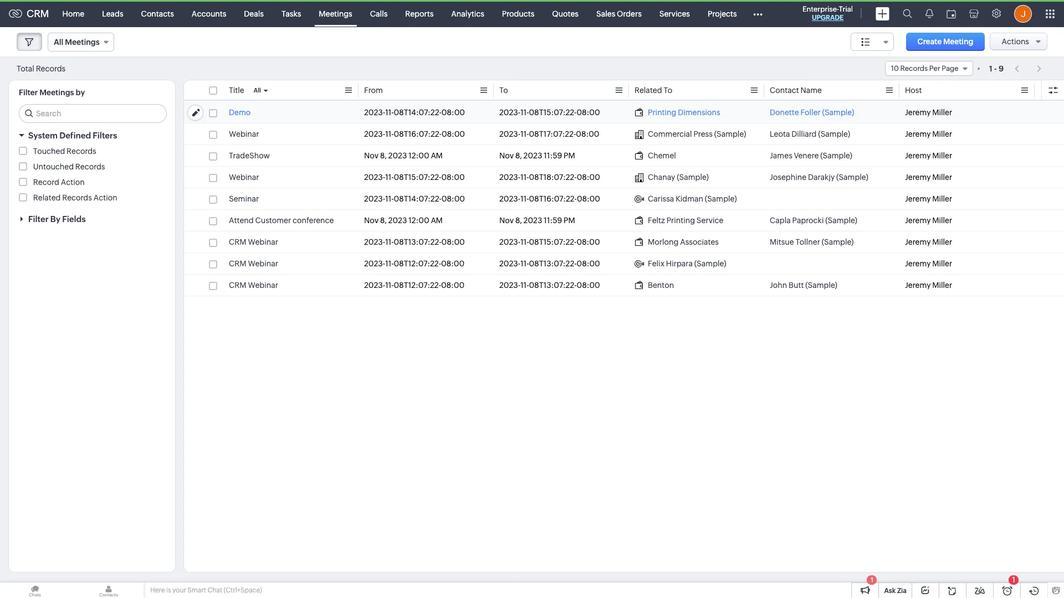 Task type: describe. For each thing, give the bounding box(es) containing it.
feltz printing service link
[[635, 215, 724, 226]]

accounts link
[[183, 0, 235, 27]]

related records action
[[33, 194, 117, 202]]

mitsue
[[770, 238, 794, 247]]

08t18:07:22-
[[529, 173, 577, 182]]

donette
[[770, 108, 799, 117]]

crm webinar link for felix
[[229, 258, 278, 269]]

crm for morlong associates
[[229, 238, 246, 247]]

paprocki
[[793, 216, 824, 225]]

untouched records
[[33, 162, 105, 171]]

08t13:07:22- for felix hirpara (sample)
[[529, 259, 577, 268]]

leota dilliard (sample)
[[770, 130, 851, 139]]

zia
[[898, 588, 907, 595]]

by
[[76, 88, 85, 97]]

jeremy for donette foller (sample)
[[905, 108, 931, 117]]

name
[[801, 86, 822, 95]]

morlong associates
[[648, 238, 719, 247]]

records for touched
[[67, 147, 96, 156]]

2023-11-08t13:07:22-08:00 for felix hirpara (sample)
[[500, 259, 600, 268]]

calls
[[370, 9, 388, 18]]

morlong
[[648, 238, 679, 247]]

filter by fields
[[28, 215, 86, 224]]

jeremy miller for donette foller (sample)
[[905, 108, 953, 117]]

(ctrl+space)
[[224, 587, 262, 595]]

services link
[[651, 0, 699, 27]]

commercial
[[648, 130, 692, 139]]

press
[[694, 130, 713, 139]]

am for tradeshow
[[431, 151, 443, 160]]

enterprise-trial upgrade
[[803, 5, 853, 22]]

calendar image
[[947, 9, 956, 18]]

2023-11-08t15:07:22-08:00 for 2023-11-08t14:07:22-08:00
[[500, 108, 600, 117]]

3 crm webinar link from the top
[[229, 280, 278, 291]]

1 vertical spatial action
[[94, 194, 117, 202]]

all for all
[[254, 87, 261, 94]]

felix
[[648, 259, 665, 268]]

2023-11-08t15:07:22-08:00 for 2023-11-08t13:07:22-08:00
[[500, 238, 600, 247]]

dilliard
[[792, 130, 817, 139]]

8 jeremy miller from the top
[[905, 259, 953, 268]]

your
[[172, 587, 186, 595]]

2023-11-08t14:07:22-08:00 for 2023-11-08t15:07:22-08:00
[[364, 108, 465, 117]]

record action
[[33, 178, 85, 187]]

(sample) for carissa kidman (sample)
[[705, 195, 737, 203]]

home link
[[54, 0, 93, 27]]

seminar link
[[229, 194, 259, 205]]

1 horizontal spatial 1
[[990, 64, 993, 73]]

miller for capla paprocki (sample)
[[933, 216, 953, 225]]

nov 8, 2023 11:59 pm for chemel
[[500, 151, 575, 160]]

tasks
[[282, 9, 301, 18]]

Other Modules field
[[746, 5, 770, 22]]

miller for josephine darakjy (sample)
[[933, 173, 953, 182]]

miller for james venere (sample)
[[933, 151, 953, 160]]

nov 8, 2023 12:00 am for tradeshow
[[364, 151, 443, 160]]

ask
[[885, 588, 896, 595]]

chat
[[208, 587, 222, 595]]

filter for filter by fields
[[28, 215, 49, 224]]

12:00 for attend customer conference
[[409, 216, 429, 225]]

sales
[[597, 9, 616, 18]]

john
[[770, 281, 787, 290]]

capla
[[770, 216, 791, 225]]

defined
[[59, 131, 91, 140]]

10 records per page
[[891, 64, 959, 73]]

contacts link
[[132, 0, 183, 27]]

chanay (sample)
[[648, 173, 709, 182]]

jeremy miller for capla paprocki (sample)
[[905, 216, 953, 225]]

webinar link for 2023-11-08t16:07:22-08:00
[[229, 129, 259, 140]]

(sample) up the carissa kidman (sample) on the top of the page
[[677, 173, 709, 182]]

crm webinar for morlong
[[229, 238, 278, 247]]

5 jeremy from the top
[[905, 195, 931, 203]]

analytics
[[451, 9, 484, 18]]

reports
[[405, 9, 434, 18]]

jeremy miller for james venere (sample)
[[905, 151, 953, 160]]

08t17:07:22-
[[529, 130, 576, 139]]

attend customer conference link
[[229, 215, 334, 226]]

pm for feltz printing service
[[564, 216, 575, 225]]

chemel link
[[635, 150, 676, 161]]

is
[[166, 587, 171, 595]]

james venere (sample) link
[[770, 150, 853, 161]]

leota
[[770, 130, 790, 139]]

leads
[[102, 9, 123, 18]]

all for all meetings
[[54, 38, 63, 47]]

contact
[[770, 86, 799, 95]]

smart
[[188, 587, 206, 595]]

contacts
[[141, 9, 174, 18]]

record
[[33, 178, 59, 187]]

crm link
[[9, 8, 49, 19]]

0 vertical spatial 08t13:07:22-
[[394, 238, 442, 247]]

upgrade
[[812, 14, 844, 22]]

crm webinar for felix
[[229, 259, 278, 268]]

by
[[50, 215, 60, 224]]

9
[[999, 64, 1004, 73]]

reports link
[[397, 0, 443, 27]]

tollner
[[796, 238, 821, 247]]

0 horizontal spatial 1
[[871, 577, 874, 584]]

calls link
[[361, 0, 397, 27]]

here
[[150, 587, 165, 595]]

records for total
[[36, 64, 66, 73]]

products link
[[493, 0, 544, 27]]

crm for felix hirpara (sample)
[[229, 259, 246, 268]]

crm webinar link for morlong
[[229, 237, 278, 248]]

2 horizontal spatial 1
[[1013, 576, 1016, 585]]

08t14:07:22- for 2023-11-08t15:07:22-08:00
[[394, 108, 442, 117]]

touched
[[33, 147, 65, 156]]

fields
[[62, 215, 86, 224]]

josephine darakjy (sample)
[[770, 173, 869, 182]]

size image
[[861, 37, 870, 47]]

-
[[995, 64, 997, 73]]

conference
[[293, 216, 334, 225]]

attend customer conference
[[229, 216, 334, 225]]

feltz
[[648, 216, 665, 225]]

benton link
[[635, 280, 674, 291]]

5 jeremy miller from the top
[[905, 195, 953, 203]]

carissa kidman (sample) link
[[635, 194, 737, 205]]

10
[[891, 64, 899, 73]]

leads link
[[93, 0, 132, 27]]

leota dilliard (sample) link
[[770, 129, 851, 140]]

1 - 9
[[990, 64, 1004, 73]]

dimensions
[[678, 108, 721, 117]]

filter by fields button
[[9, 210, 175, 229]]

system defined filters button
[[9, 126, 175, 145]]

1 horizontal spatial 2023-11-08t16:07:22-08:00
[[500, 195, 600, 203]]

ask zia
[[885, 588, 907, 595]]

filters
[[93, 131, 117, 140]]

11:59 for chemel
[[544, 151, 562, 160]]

row group containing demo
[[184, 102, 1065, 297]]

profile image
[[1015, 5, 1032, 22]]

webinar for benton
[[248, 281, 278, 290]]

8 jeremy from the top
[[905, 259, 931, 268]]

1 to from the left
[[500, 86, 508, 95]]

08t12:07:22- for benton
[[394, 281, 441, 290]]

services
[[660, 9, 690, 18]]

miller for mitsue tollner (sample)
[[933, 238, 953, 247]]

(sample) for james venere (sample)
[[821, 151, 853, 160]]

here is your smart chat (ctrl+space)
[[150, 587, 262, 595]]

jeremy miller for john butt (sample)
[[905, 281, 953, 290]]



Task type: locate. For each thing, give the bounding box(es) containing it.
chemel
[[648, 151, 676, 160]]

navigation
[[1010, 60, 1048, 77]]

search element
[[897, 0, 919, 27]]

0 vertical spatial nov 8, 2023 12:00 am
[[364, 151, 443, 160]]

0 vertical spatial action
[[61, 178, 85, 187]]

0 vertical spatial printing
[[648, 108, 677, 117]]

loading image
[[67, 67, 73, 71]]

related for related to
[[635, 86, 662, 95]]

11:59 up "08t18:07:22-"
[[544, 151, 562, 160]]

08:00
[[442, 108, 465, 117], [577, 108, 600, 117], [442, 130, 465, 139], [576, 130, 600, 139], [442, 173, 465, 182], [577, 173, 600, 182], [442, 195, 465, 203], [577, 195, 600, 203], [442, 238, 465, 247], [577, 238, 600, 247], [441, 259, 465, 268], [577, 259, 600, 268], [441, 281, 465, 290], [577, 281, 600, 290]]

1 vertical spatial all
[[254, 87, 261, 94]]

(sample) up darakjy
[[821, 151, 853, 160]]

1 11:59 from the top
[[544, 151, 562, 160]]

7 jeremy from the top
[[905, 238, 931, 247]]

0 vertical spatial 2023-11-08t16:07:22-08:00
[[364, 130, 465, 139]]

(sample) down associates
[[695, 259, 727, 268]]

3 miller from the top
[[933, 151, 953, 160]]

pm
[[564, 151, 575, 160], [564, 216, 575, 225]]

2 11:59 from the top
[[544, 216, 562, 225]]

contacts image
[[74, 583, 144, 599]]

7 jeremy miller from the top
[[905, 238, 953, 247]]

crm webinar link
[[229, 237, 278, 248], [229, 258, 278, 269], [229, 280, 278, 291]]

2 vertical spatial 08t15:07:22-
[[529, 238, 577, 247]]

1 horizontal spatial related
[[635, 86, 662, 95]]

0 vertical spatial 2023-11-08t15:07:22-08:00
[[500, 108, 600, 117]]

darakjy
[[808, 173, 835, 182]]

1 webinar link from the top
[[229, 129, 259, 140]]

(sample) for felix hirpara (sample)
[[695, 259, 727, 268]]

08t15:07:22- for 2023-11-08t13:07:22-08:00
[[529, 238, 577, 247]]

webinar link down demo
[[229, 129, 259, 140]]

chanay
[[648, 173, 676, 182]]

create menu element
[[869, 0, 897, 27]]

2 webinar link from the top
[[229, 172, 259, 183]]

crm
[[27, 8, 49, 19], [229, 238, 246, 247], [229, 259, 246, 268], [229, 281, 246, 290]]

capla paprocki (sample)
[[770, 216, 858, 225]]

webinar link
[[229, 129, 259, 140], [229, 172, 259, 183]]

miller for john butt (sample)
[[933, 281, 953, 290]]

(sample) right paprocki
[[826, 216, 858, 225]]

4 jeremy miller from the top
[[905, 173, 953, 182]]

2 vertical spatial crm webinar link
[[229, 280, 278, 291]]

1 vertical spatial 2023-11-08t15:07:22-08:00
[[364, 173, 465, 182]]

0 vertical spatial 08t14:07:22-
[[394, 108, 442, 117]]

crm for benton
[[229, 281, 246, 290]]

0 vertical spatial pm
[[564, 151, 575, 160]]

seminar
[[229, 195, 259, 203]]

miller for leota dilliard (sample)
[[933, 130, 953, 139]]

all up total records
[[54, 38, 63, 47]]

0 horizontal spatial related
[[33, 194, 61, 202]]

0 vertical spatial 08t16:07:22-
[[394, 130, 442, 139]]

records up the fields
[[62, 194, 92, 202]]

(sample) up service
[[705, 195, 737, 203]]

0 vertical spatial crm webinar link
[[229, 237, 278, 248]]

2 12:00 from the top
[[409, 216, 429, 225]]

0 vertical spatial webinar link
[[229, 129, 259, 140]]

2 crm webinar from the top
[[229, 259, 278, 268]]

2023-
[[364, 108, 385, 117], [500, 108, 521, 117], [364, 130, 385, 139], [500, 130, 521, 139], [364, 173, 385, 182], [500, 173, 521, 182], [364, 195, 385, 203], [500, 195, 521, 203], [364, 238, 385, 247], [500, 238, 521, 247], [364, 259, 385, 268], [500, 259, 521, 268], [364, 281, 385, 290], [500, 281, 521, 290]]

(sample) for donette foller (sample)
[[823, 108, 855, 117]]

9 miller from the top
[[933, 281, 953, 290]]

josephine
[[770, 173, 807, 182]]

signals image
[[926, 9, 934, 18]]

2 vertical spatial 08t13:07:22-
[[529, 281, 577, 290]]

0 horizontal spatial 2023-11-08t16:07:22-08:00
[[364, 130, 465, 139]]

1 2023-11-08t14:07:22-08:00 from the top
[[364, 108, 465, 117]]

2 to from the left
[[664, 86, 673, 95]]

(sample) right butt
[[806, 281, 838, 290]]

related
[[635, 86, 662, 95], [33, 194, 61, 202]]

total
[[17, 64, 34, 73]]

1 vertical spatial crm webinar link
[[229, 258, 278, 269]]

2023-11-08t14:07:22-08:00 for 2023-11-08t16:07:22-08:00
[[364, 195, 465, 203]]

08t15:07:22-
[[529, 108, 577, 117], [394, 173, 442, 182], [529, 238, 577, 247]]

1 vertical spatial crm webinar
[[229, 259, 278, 268]]

jeremy for john butt (sample)
[[905, 281, 931, 290]]

jeremy for josephine darakjy (sample)
[[905, 173, 931, 182]]

jeremy
[[905, 108, 931, 117], [905, 130, 931, 139], [905, 151, 931, 160], [905, 173, 931, 182], [905, 195, 931, 203], [905, 216, 931, 225], [905, 238, 931, 247], [905, 259, 931, 268], [905, 281, 931, 290]]

jeremy for james venere (sample)
[[905, 151, 931, 160]]

(sample) for leota dilliard (sample)
[[819, 130, 851, 139]]

2 vertical spatial 2023-11-08t13:07:22-08:00
[[500, 281, 600, 290]]

1 jeremy from the top
[[905, 108, 931, 117]]

felix hirpara (sample)
[[648, 259, 727, 268]]

2023-11-08t12:07:22-08:00 for benton
[[364, 281, 465, 290]]

1 nov 8, 2023 12:00 am from the top
[[364, 151, 443, 160]]

create
[[918, 37, 942, 46]]

11:59 for feltz printing service
[[544, 216, 562, 225]]

morlong associates link
[[635, 237, 719, 248]]

(sample) inside 'link'
[[819, 130, 851, 139]]

4 jeremy from the top
[[905, 173, 931, 182]]

0 vertical spatial 08t12:07:22-
[[394, 259, 441, 268]]

all inside field
[[54, 38, 63, 47]]

meetings link
[[310, 0, 361, 27]]

(sample) right dilliard
[[819, 130, 851, 139]]

1 vertical spatial 08t12:07:22-
[[394, 281, 441, 290]]

2 am from the top
[[431, 216, 443, 225]]

1 vertical spatial 2023-11-08t12:07:22-08:00
[[364, 281, 465, 290]]

am for attend customer conference
[[431, 216, 443, 225]]

1 nov 8, 2023 11:59 pm from the top
[[500, 151, 575, 160]]

8 miller from the top
[[933, 259, 953, 268]]

action
[[61, 178, 85, 187], [94, 194, 117, 202]]

(sample) right darakjy
[[837, 173, 869, 182]]

products
[[502, 9, 535, 18]]

page
[[942, 64, 959, 73]]

6 jeremy miller from the top
[[905, 216, 953, 225]]

feltz printing service
[[648, 216, 724, 225]]

sales orders link
[[588, 0, 651, 27]]

related for related records action
[[33, 194, 61, 202]]

2 nov 8, 2023 11:59 pm from the top
[[500, 216, 575, 225]]

commercial press (sample) link
[[635, 129, 747, 140]]

(sample) for josephine darakjy (sample)
[[837, 173, 869, 182]]

create menu image
[[876, 7, 890, 20]]

related down record
[[33, 194, 61, 202]]

jeremy for capla paprocki (sample)
[[905, 216, 931, 225]]

venere
[[794, 151, 819, 160]]

3 jeremy from the top
[[905, 151, 931, 160]]

(sample) right foller
[[823, 108, 855, 117]]

miller
[[933, 108, 953, 117], [933, 130, 953, 139], [933, 151, 953, 160], [933, 173, 953, 182], [933, 195, 953, 203], [933, 216, 953, 225], [933, 238, 953, 247], [933, 259, 953, 268], [933, 281, 953, 290]]

08t13:07:22-
[[394, 238, 442, 247], [529, 259, 577, 268], [529, 281, 577, 290]]

3 jeremy miller from the top
[[905, 151, 953, 160]]

search image
[[903, 9, 913, 18]]

felix hirpara (sample) link
[[635, 258, 727, 269]]

All Meetings field
[[48, 33, 114, 52]]

jeremy for leota dilliard (sample)
[[905, 130, 931, 139]]

08t13:07:22- for benton
[[529, 281, 577, 290]]

1 jeremy miller from the top
[[905, 108, 953, 117]]

action up related records action
[[61, 178, 85, 187]]

1 vertical spatial nov 8, 2023 12:00 am
[[364, 216, 443, 225]]

6 miller from the top
[[933, 216, 953, 225]]

5 miller from the top
[[933, 195, 953, 203]]

filter inside dropdown button
[[28, 215, 49, 224]]

james venere (sample)
[[770, 151, 853, 160]]

1 08t14:07:22- from the top
[[394, 108, 442, 117]]

2 vertical spatial meetings
[[39, 88, 74, 97]]

08t15:07:22- for 2023-11-08t14:07:22-08:00
[[529, 108, 577, 117]]

2023
[[388, 151, 407, 160], [524, 151, 542, 160], [388, 216, 407, 225], [524, 216, 542, 225]]

records down the defined
[[67, 147, 96, 156]]

1 pm from the top
[[564, 151, 575, 160]]

all right title
[[254, 87, 261, 94]]

0 vertical spatial 2023-11-08t14:07:22-08:00
[[364, 108, 465, 117]]

2 nov 8, 2023 12:00 am from the top
[[364, 216, 443, 225]]

meetings left "by"
[[39, 88, 74, 97]]

0 vertical spatial 2023-11-08t13:07:22-08:00
[[364, 238, 465, 247]]

records inside field
[[901, 64, 928, 73]]

1 vertical spatial 08t13:07:22-
[[529, 259, 577, 268]]

0 horizontal spatial 08t16:07:22-
[[394, 130, 442, 139]]

1 vertical spatial 08t15:07:22-
[[394, 173, 442, 182]]

meetings inside field
[[65, 38, 100, 47]]

pm for chemel
[[564, 151, 575, 160]]

2023-11-08t18:07:22-08:00
[[500, 173, 600, 182]]

0 vertical spatial filter
[[19, 88, 38, 97]]

9 jeremy miller from the top
[[905, 281, 953, 290]]

demo link
[[229, 107, 251, 118]]

meeting
[[944, 37, 974, 46]]

records right 10
[[901, 64, 928, 73]]

7 miller from the top
[[933, 238, 953, 247]]

jeremy for mitsue tollner (sample)
[[905, 238, 931, 247]]

webinar for morlong associates
[[248, 238, 278, 247]]

records for related
[[62, 194, 92, 202]]

create meeting button
[[907, 33, 985, 51]]

0 vertical spatial 08t15:07:22-
[[529, 108, 577, 117]]

related up 'printing dimensions' link
[[635, 86, 662, 95]]

1 vertical spatial nov 8, 2023 11:59 pm
[[500, 216, 575, 225]]

4 miller from the top
[[933, 173, 953, 182]]

2 jeremy miller from the top
[[905, 130, 953, 139]]

nov 8, 2023 11:59 pm
[[500, 151, 575, 160], [500, 216, 575, 225]]

touched records
[[33, 147, 96, 156]]

jeremy miller for mitsue tollner (sample)
[[905, 238, 953, 247]]

0 vertical spatial 11:59
[[544, 151, 562, 160]]

2023-11-08t13:07:22-08:00 for benton
[[500, 281, 600, 290]]

08t14:07:22- for 2023-11-08t16:07:22-08:00
[[394, 195, 442, 203]]

carissa
[[648, 195, 674, 203]]

foller
[[801, 108, 821, 117]]

records for untouched
[[75, 162, 105, 171]]

donette foller (sample)
[[770, 108, 855, 117]]

1 horizontal spatial 08t16:07:22-
[[529, 195, 577, 203]]

nov 8, 2023 11:59 pm down "2023-11-08t18:07:22-08:00"
[[500, 216, 575, 225]]

1 vertical spatial related
[[33, 194, 61, 202]]

1 vertical spatial 08t14:07:22-
[[394, 195, 442, 203]]

webinar for felix hirpara (sample)
[[248, 259, 278, 268]]

9 jeremy from the top
[[905, 281, 931, 290]]

josephine darakjy (sample) link
[[770, 172, 869, 183]]

(sample) for john butt (sample)
[[806, 281, 838, 290]]

(sample) right tollner
[[822, 238, 854, 247]]

jeremy miller for josephine darakjy (sample)
[[905, 173, 953, 182]]

0 vertical spatial am
[[431, 151, 443, 160]]

2023-11-08t13:07:22-08:00
[[364, 238, 465, 247], [500, 259, 600, 268], [500, 281, 600, 290]]

0 vertical spatial 12:00
[[409, 151, 429, 160]]

title
[[229, 86, 244, 95]]

2023-11-08t12:07:22-08:00 for felix hirpara (sample)
[[364, 259, 465, 268]]

1 vertical spatial pm
[[564, 216, 575, 225]]

1 am from the top
[[431, 151, 443, 160]]

meetings left calls link
[[319, 9, 352, 18]]

donette foller (sample) link
[[770, 107, 855, 118]]

2 2023-11-08t14:07:22-08:00 from the top
[[364, 195, 465, 203]]

2 2023-11-08t12:07:22-08:00 from the top
[[364, 281, 465, 290]]

1 2023-11-08t12:07:22-08:00 from the top
[[364, 259, 465, 268]]

records for 10
[[901, 64, 928, 73]]

1 12:00 from the top
[[409, 151, 429, 160]]

printing dimensions
[[648, 108, 721, 117]]

pm up "08t18:07:22-"
[[564, 151, 575, 160]]

all meetings
[[54, 38, 100, 47]]

analytics link
[[443, 0, 493, 27]]

printing dimensions link
[[635, 107, 721, 118]]

system
[[28, 131, 58, 140]]

printing
[[648, 108, 677, 117], [667, 216, 695, 225]]

0 horizontal spatial all
[[54, 38, 63, 47]]

08t14:07:22-
[[394, 108, 442, 117], [394, 195, 442, 203]]

2 08t12:07:22- from the top
[[394, 281, 441, 290]]

associates
[[680, 238, 719, 247]]

create meeting
[[918, 37, 974, 46]]

1 vertical spatial 11:59
[[544, 216, 562, 225]]

service
[[697, 216, 724, 225]]

printing up commercial
[[648, 108, 677, 117]]

0 horizontal spatial to
[[500, 86, 508, 95]]

records down touched records
[[75, 162, 105, 171]]

2 vertical spatial 2023-11-08t15:07:22-08:00
[[500, 238, 600, 247]]

webinar link for 2023-11-08t15:07:22-08:00
[[229, 172, 259, 183]]

chanay (sample) link
[[635, 172, 709, 183]]

filter left by
[[28, 215, 49, 224]]

1 vertical spatial 2023-11-08t13:07:22-08:00
[[500, 259, 600, 268]]

1 vertical spatial printing
[[667, 216, 695, 225]]

0 vertical spatial crm webinar
[[229, 238, 278, 247]]

nov 8, 2023 11:59 pm for feltz printing service
[[500, 216, 575, 225]]

(sample) for commercial press (sample)
[[714, 130, 747, 139]]

None field
[[851, 33, 894, 51]]

trial
[[839, 5, 853, 13]]

benton
[[648, 281, 674, 290]]

miller for donette foller (sample)
[[933, 108, 953, 117]]

row group
[[184, 102, 1065, 297]]

1 vertical spatial 2023-11-08t16:07:22-08:00
[[500, 195, 600, 203]]

0 vertical spatial related
[[635, 86, 662, 95]]

6 jeremy from the top
[[905, 216, 931, 225]]

meetings up loading "image"
[[65, 38, 100, 47]]

2023-11-08t16:07:22-08:00
[[364, 130, 465, 139], [500, 195, 600, 203]]

filter for filter meetings by
[[19, 88, 38, 97]]

0 horizontal spatial action
[[61, 178, 85, 187]]

1 horizontal spatial to
[[664, 86, 673, 95]]

Search text field
[[19, 105, 166, 123]]

meetings for all meetings
[[65, 38, 100, 47]]

printing up morlong associates
[[667, 216, 695, 225]]

2 vertical spatial crm webinar
[[229, 281, 278, 290]]

filter down 'total'
[[19, 88, 38, 97]]

2 pm from the top
[[564, 216, 575, 225]]

chats image
[[0, 583, 70, 599]]

08t12:07:22- for felix hirpara (sample)
[[394, 259, 441, 268]]

2 08t14:07:22- from the top
[[394, 195, 442, 203]]

0 vertical spatial all
[[54, 38, 63, 47]]

1 vertical spatial meetings
[[65, 38, 100, 47]]

11:59 down "08t18:07:22-"
[[544, 216, 562, 225]]

butt
[[789, 281, 804, 290]]

(sample) for mitsue tollner (sample)
[[822, 238, 854, 247]]

signals element
[[919, 0, 940, 27]]

0 vertical spatial meetings
[[319, 9, 352, 18]]

2 jeremy from the top
[[905, 130, 931, 139]]

customer
[[255, 216, 291, 225]]

tradeshow
[[229, 151, 270, 160]]

meetings for filter meetings by
[[39, 88, 74, 97]]

webinar link up "seminar" link
[[229, 172, 259, 183]]

nov 8, 2023 11:59 pm down 2023-11-08t17:07:22-08:00 at the top
[[500, 151, 575, 160]]

printing inside 'link'
[[667, 216, 695, 225]]

0 vertical spatial nov 8, 2023 11:59 pm
[[500, 151, 575, 160]]

(sample) for capla paprocki (sample)
[[826, 216, 858, 225]]

from
[[364, 86, 383, 95]]

jeremy miller for leota dilliard (sample)
[[905, 130, 953, 139]]

2 miller from the top
[[933, 130, 953, 139]]

nov 8, 2023 12:00 am for attend customer conference
[[364, 216, 443, 225]]

1 vertical spatial 12:00
[[409, 216, 429, 225]]

1 crm webinar from the top
[[229, 238, 278, 247]]

3 crm webinar from the top
[[229, 281, 278, 290]]

enterprise-
[[803, 5, 839, 13]]

(sample) right press
[[714, 130, 747, 139]]

1 crm webinar link from the top
[[229, 237, 278, 248]]

1 vertical spatial filter
[[28, 215, 49, 224]]

1 miller from the top
[[933, 108, 953, 117]]

system defined filters
[[28, 131, 117, 140]]

1 horizontal spatial action
[[94, 194, 117, 202]]

12:00 for tradeshow
[[409, 151, 429, 160]]

actions
[[1002, 37, 1030, 46]]

orders
[[617, 9, 642, 18]]

10 Records Per Page field
[[885, 61, 973, 76]]

0 vertical spatial 2023-11-08t12:07:22-08:00
[[364, 259, 465, 268]]

untouched
[[33, 162, 74, 171]]

action up filter by fields dropdown button
[[94, 194, 117, 202]]

1 08t12:07:22- from the top
[[394, 259, 441, 268]]

to
[[500, 86, 508, 95], [664, 86, 673, 95]]

webinar
[[229, 130, 259, 139], [229, 173, 259, 182], [248, 238, 278, 247], [248, 259, 278, 268], [248, 281, 278, 290]]

2 crm webinar link from the top
[[229, 258, 278, 269]]

1 vertical spatial am
[[431, 216, 443, 225]]

pm down "08t18:07:22-"
[[564, 216, 575, 225]]

1 horizontal spatial all
[[254, 87, 261, 94]]

records left loading "image"
[[36, 64, 66, 73]]

records
[[36, 64, 66, 73], [901, 64, 928, 73], [67, 147, 96, 156], [75, 162, 105, 171], [62, 194, 92, 202]]

profile element
[[1008, 0, 1039, 27]]

1 vertical spatial webinar link
[[229, 172, 259, 183]]

1 vertical spatial 08t16:07:22-
[[529, 195, 577, 203]]

1 vertical spatial 2023-11-08t14:07:22-08:00
[[364, 195, 465, 203]]



Task type: vqa. For each thing, say whether or not it's contained in the screenshot.


